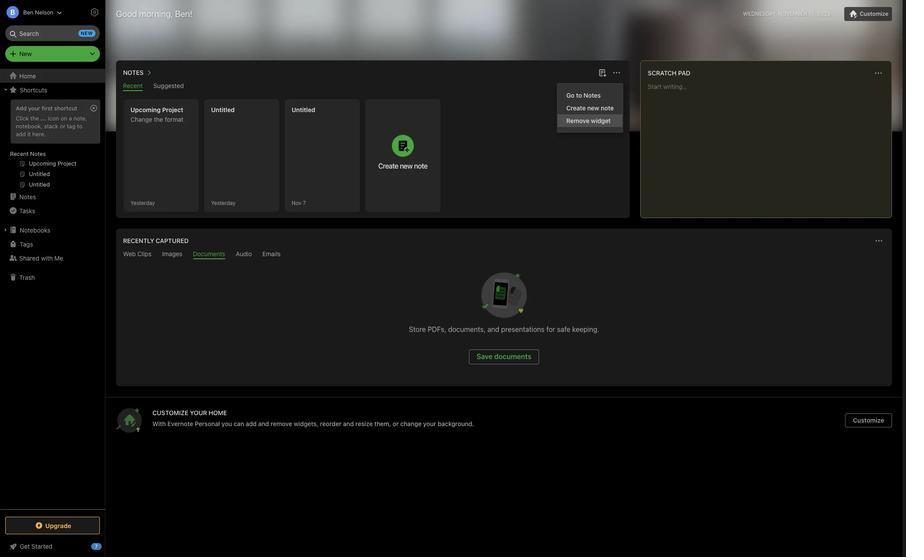 Task type: describe. For each thing, give the bounding box(es) containing it.
clips
[[138, 250, 152, 258]]

with
[[153, 420, 166, 428]]

expand notebooks image
[[2, 227, 9, 234]]

customize
[[153, 409, 188, 417]]

0 horizontal spatial the
[[30, 115, 39, 122]]

notes inside 'notes' link
[[19, 193, 36, 200]]

click the ...
[[16, 115, 46, 122]]

stack
[[44, 123, 58, 130]]

tasks button
[[0, 204, 105, 218]]

remove
[[271, 420, 292, 428]]

morning,
[[139, 9, 173, 19]]

shortcuts button
[[0, 83, 105, 97]]

good morning, ben!
[[116, 9, 193, 19]]

upcoming project change the format
[[131, 106, 184, 123]]

shared with me link
[[0, 251, 105, 265]]

7 inside help and learning task checklist field
[[95, 544, 98, 550]]

untitled for nov 7
[[292, 106, 315, 113]]

get started
[[20, 543, 52, 550]]

create new note button
[[365, 99, 441, 212]]

can
[[234, 420, 244, 428]]

more actions image for recently captured
[[874, 236, 885, 246]]

group containing add your first shortcut
[[0, 97, 105, 193]]

them,
[[375, 420, 391, 428]]

pdfs,
[[428, 326, 447, 333]]

suggested
[[153, 82, 184, 89]]

with
[[41, 254, 53, 262]]

widgets,
[[294, 420, 319, 428]]

Help and Learning task checklist field
[[0, 540, 105, 554]]

add inside customize your home with evernote personal you can add and remove widgets, reorder and resize them, or change your background.
[[246, 420, 257, 428]]

0 vertical spatial customize
[[860, 10, 889, 17]]

evernote
[[168, 420, 193, 428]]

personal
[[195, 420, 220, 428]]

store pdfs, documents, and presentations for safe keeping.
[[409, 326, 600, 333]]

you
[[222, 420, 232, 428]]

shared with me
[[19, 254, 63, 262]]

notebook,
[[16, 123, 42, 130]]

documents
[[495, 353, 532, 361]]

remove widget
[[567, 117, 611, 124]]

ben nelson
[[23, 9, 53, 16]]

your
[[190, 409, 207, 417]]

new
[[19, 50, 32, 57]]

note,
[[74, 115, 87, 122]]

add your first shortcut
[[16, 105, 77, 112]]

me
[[54, 254, 63, 262]]

ben
[[23, 9, 33, 16]]

to inside the icon on a note, notebook, stack or tag to add it here.
[[77, 123, 82, 130]]

and inside documents tab panel
[[488, 326, 500, 333]]

recent notes
[[10, 150, 46, 157]]

new inside dropdown list menu
[[588, 104, 600, 112]]

create inside "button"
[[378, 162, 399, 170]]

web
[[123, 250, 136, 258]]

documents tab panel
[[116, 259, 893, 387]]

trash
[[19, 274, 35, 281]]

recently captured
[[123, 237, 189, 245]]

upcoming
[[131, 106, 161, 113]]

new search field
[[11, 25, 96, 41]]

it
[[27, 131, 31, 138]]

more actions image
[[612, 67, 622, 78]]

scratch pad
[[648, 69, 691, 77]]

pad
[[679, 69, 691, 77]]

untitled for yesterday
[[211, 106, 235, 113]]

create inside dropdown list menu
[[567, 104, 586, 112]]

notes link
[[0, 190, 105, 204]]

the inside upcoming project change the format
[[154, 116, 163, 123]]

emails
[[263, 250, 281, 258]]

2 yesterday from the left
[[211, 200, 236, 206]]

november
[[779, 11, 808, 17]]

home
[[19, 72, 36, 80]]

tags button
[[0, 237, 105, 251]]

keeping.
[[573, 326, 600, 333]]

new button
[[5, 46, 100, 62]]

home link
[[0, 69, 105, 83]]

create new note inside "button"
[[378, 162, 428, 170]]

more actions image for scratch pad
[[874, 68, 884, 78]]

settings image
[[89, 7, 100, 18]]

recent tab
[[123, 82, 143, 91]]

background.
[[438, 420, 474, 428]]

shortcuts
[[20, 86, 47, 94]]

note inside "button"
[[414, 162, 428, 170]]

documents
[[193, 250, 225, 258]]

upgrade button
[[5, 517, 100, 535]]



Task type: vqa. For each thing, say whether or not it's contained in the screenshot.
notebook inside GROUP
no



Task type: locate. For each thing, give the bounding box(es) containing it.
recent tab panel
[[116, 91, 630, 218]]

notes up tasks
[[19, 193, 36, 200]]

or right 'them,'
[[393, 420, 399, 428]]

change
[[131, 116, 152, 123]]

0 horizontal spatial 7
[[95, 544, 98, 550]]

web clips tab
[[123, 250, 152, 259]]

or inside customize your home with evernote personal you can add and remove widgets, reorder and resize them, or change your background.
[[393, 420, 399, 428]]

1 horizontal spatial new
[[400, 162, 413, 170]]

0 vertical spatial customize button
[[845, 7, 893, 21]]

0 horizontal spatial yesterday
[[131, 200, 155, 206]]

create new note link
[[558, 102, 623, 114]]

and left resize
[[343, 420, 354, 428]]

1 vertical spatial note
[[414, 162, 428, 170]]

or
[[60, 123, 65, 130], [393, 420, 399, 428]]

save documents
[[477, 353, 532, 361]]

notes down here.
[[30, 150, 46, 157]]

1 vertical spatial your
[[424, 420, 436, 428]]

notes button
[[121, 67, 154, 78]]

documents tab
[[193, 250, 225, 259]]

audio
[[236, 250, 252, 258]]

nov
[[292, 200, 302, 206]]

scratch
[[648, 69, 677, 77]]

0 horizontal spatial note
[[414, 162, 428, 170]]

2023
[[818, 11, 831, 17]]

recent inside tab list
[[123, 82, 143, 89]]

go to notes
[[567, 92, 601, 99]]

2 untitled from the left
[[292, 106, 315, 113]]

tab list
[[118, 82, 629, 91], [118, 250, 891, 259]]

more actions image
[[874, 68, 884, 78], [874, 236, 885, 246]]

upgrade
[[45, 522, 71, 530]]

click to collapse image
[[102, 541, 108, 552]]

1 vertical spatial customize
[[854, 417, 885, 424]]

your right change
[[424, 420, 436, 428]]

tree containing home
[[0, 69, 105, 509]]

0 vertical spatial tab list
[[118, 82, 629, 91]]

more actions field for scratch pad
[[873, 67, 885, 79]]

the left format
[[154, 116, 163, 123]]

note
[[601, 104, 614, 112], [414, 162, 428, 170]]

1 horizontal spatial the
[[154, 116, 163, 123]]

go
[[567, 92, 575, 99]]

safe
[[557, 326, 571, 333]]

create new note inside dropdown list menu
[[567, 104, 614, 112]]

0 vertical spatial your
[[28, 105, 40, 112]]

0 horizontal spatial create
[[378, 162, 399, 170]]

trash link
[[0, 270, 105, 284]]

add
[[16, 105, 27, 112]]

0 vertical spatial more actions image
[[874, 68, 884, 78]]

save
[[477, 353, 493, 361]]

emails tab
[[263, 250, 281, 259]]

first
[[42, 105, 53, 112]]

1 horizontal spatial and
[[343, 420, 354, 428]]

2 horizontal spatial new
[[588, 104, 600, 112]]

your
[[28, 105, 40, 112], [424, 420, 436, 428]]

tab list for notes
[[118, 82, 629, 91]]

resize
[[356, 420, 373, 428]]

web clips
[[123, 250, 152, 258]]

0 vertical spatial create new note
[[567, 104, 614, 112]]

0 horizontal spatial new
[[81, 30, 93, 36]]

1 horizontal spatial add
[[246, 420, 257, 428]]

0 horizontal spatial and
[[258, 420, 269, 428]]

0 vertical spatial create
[[567, 104, 586, 112]]

15,
[[809, 11, 817, 17]]

and
[[488, 326, 500, 333], [258, 420, 269, 428], [343, 420, 354, 428]]

wednesday, november 15, 2023
[[744, 11, 831, 17]]

notebooks
[[20, 226, 50, 234]]

1 untitled from the left
[[211, 106, 235, 113]]

create new note
[[567, 104, 614, 112], [378, 162, 428, 170]]

recent for recent notes
[[10, 150, 29, 157]]

0 vertical spatial recent
[[123, 82, 143, 89]]

1 horizontal spatial or
[[393, 420, 399, 428]]

and left remove
[[258, 420, 269, 428]]

project
[[162, 106, 183, 113]]

1 horizontal spatial yesterday
[[211, 200, 236, 206]]

icon on a note, notebook, stack or tag to add it here.
[[16, 115, 87, 138]]

0 vertical spatial note
[[601, 104, 614, 112]]

your up click the ...
[[28, 105, 40, 112]]

1 vertical spatial recent
[[10, 150, 29, 157]]

Account field
[[0, 4, 62, 21]]

recent down it
[[10, 150, 29, 157]]

untitled
[[211, 106, 235, 113], [292, 106, 315, 113]]

1 vertical spatial create
[[378, 162, 399, 170]]

1 vertical spatial customize button
[[846, 414, 893, 428]]

notes inside notes button
[[123, 69, 144, 76]]

images
[[162, 250, 183, 258]]

1 vertical spatial tab list
[[118, 250, 891, 259]]

1 tab list from the top
[[118, 82, 629, 91]]

0 vertical spatial to
[[576, 92, 582, 99]]

nelson
[[35, 9, 53, 16]]

started
[[31, 543, 52, 550]]

shortcut
[[54, 105, 77, 112]]

notes up 'recent' "tab"
[[123, 69, 144, 76]]

recently captured button
[[121, 236, 189, 246]]

0 vertical spatial 7
[[303, 200, 306, 206]]

here.
[[32, 131, 46, 138]]

change
[[401, 420, 422, 428]]

notes up create new note link
[[584, 92, 601, 99]]

0 vertical spatial add
[[16, 131, 26, 138]]

1 horizontal spatial note
[[601, 104, 614, 112]]

0 horizontal spatial your
[[28, 105, 40, 112]]

to down note,
[[77, 123, 82, 130]]

7 right nov
[[303, 200, 306, 206]]

1 vertical spatial to
[[77, 123, 82, 130]]

recent inside group
[[10, 150, 29, 157]]

or inside the icon on a note, notebook, stack or tag to add it here.
[[60, 123, 65, 130]]

create
[[567, 104, 586, 112], [378, 162, 399, 170]]

0 vertical spatial or
[[60, 123, 65, 130]]

yesterday
[[131, 200, 155, 206], [211, 200, 236, 206]]

group
[[0, 97, 105, 193]]

1 horizontal spatial recent
[[123, 82, 143, 89]]

format
[[165, 116, 184, 123]]

recent for recent
[[123, 82, 143, 89]]

tab list containing web clips
[[118, 250, 891, 259]]

0 horizontal spatial add
[[16, 131, 26, 138]]

notes inside the go to notes link
[[584, 92, 601, 99]]

0 horizontal spatial create new note
[[378, 162, 428, 170]]

home
[[209, 409, 227, 417]]

remove widget menu item
[[558, 114, 623, 127]]

0 vertical spatial new
[[81, 30, 93, 36]]

widget
[[591, 117, 611, 124]]

1 horizontal spatial 7
[[303, 200, 306, 206]]

7 left click to collapse "image"
[[95, 544, 98, 550]]

the left the ...
[[30, 115, 39, 122]]

new inside search field
[[81, 30, 93, 36]]

tree
[[0, 69, 105, 509]]

2 vertical spatial new
[[400, 162, 413, 170]]

for
[[547, 326, 556, 333]]

1 horizontal spatial untitled
[[292, 106, 315, 113]]

1 vertical spatial add
[[246, 420, 257, 428]]

note inside dropdown list menu
[[601, 104, 614, 112]]

presentations
[[502, 326, 545, 333]]

new inside "button"
[[400, 162, 413, 170]]

on
[[61, 115, 67, 122]]

the
[[30, 115, 39, 122], [154, 116, 163, 123]]

0 horizontal spatial to
[[77, 123, 82, 130]]

icon
[[48, 115, 59, 122]]

tasks
[[19, 207, 35, 215]]

2 horizontal spatial and
[[488, 326, 500, 333]]

tab list containing recent
[[118, 82, 629, 91]]

customize your home with evernote personal you can add and remove widgets, reorder and resize them, or change your background.
[[153, 409, 474, 428]]

remove widget link
[[558, 114, 623, 127]]

good
[[116, 9, 137, 19]]

suggested tab
[[153, 82, 184, 91]]

1 horizontal spatial create
[[567, 104, 586, 112]]

nov 7
[[292, 200, 306, 206]]

to right go
[[576, 92, 582, 99]]

tags
[[20, 240, 33, 248]]

recent down notes button at the left of the page
[[123, 82, 143, 89]]

reorder
[[320, 420, 342, 428]]

0 horizontal spatial recent
[[10, 150, 29, 157]]

save documents button
[[469, 350, 539, 365]]

your inside group
[[28, 105, 40, 112]]

2 tab list from the top
[[118, 250, 891, 259]]

0 horizontal spatial untitled
[[211, 106, 235, 113]]

dropdown list menu
[[558, 89, 623, 127]]

add left it
[[16, 131, 26, 138]]

and right documents,
[[488, 326, 500, 333]]

to inside the go to notes link
[[576, 92, 582, 99]]

Search text field
[[11, 25, 94, 41]]

audio tab
[[236, 250, 252, 259]]

add right can
[[246, 420, 257, 428]]

1 horizontal spatial your
[[424, 420, 436, 428]]

...
[[41, 115, 46, 122]]

1 vertical spatial or
[[393, 420, 399, 428]]

7
[[303, 200, 306, 206], [95, 544, 98, 550]]

shared
[[19, 254, 39, 262]]

captured
[[156, 237, 189, 245]]

your inside customize your home with evernote personal you can add and remove widgets, reorder and resize them, or change your background.
[[424, 420, 436, 428]]

1 horizontal spatial create new note
[[567, 104, 614, 112]]

wednesday,
[[744, 11, 777, 17]]

0 horizontal spatial or
[[60, 123, 65, 130]]

get
[[20, 543, 30, 550]]

or down on
[[60, 123, 65, 130]]

Start writing… text field
[[648, 83, 892, 211]]

tab list for recently captured
[[118, 250, 891, 259]]

ben!
[[175, 9, 193, 19]]

add inside the icon on a note, notebook, stack or tag to add it here.
[[16, 131, 26, 138]]

notes
[[123, 69, 144, 76], [584, 92, 601, 99], [30, 150, 46, 157], [19, 193, 36, 200]]

1 vertical spatial new
[[588, 104, 600, 112]]

notebooks link
[[0, 223, 105, 237]]

more actions field for recently captured
[[873, 235, 886, 247]]

tag
[[67, 123, 76, 130]]

a
[[69, 115, 72, 122]]

customize
[[860, 10, 889, 17], [854, 417, 885, 424]]

images tab
[[162, 250, 183, 259]]

scratch pad button
[[647, 68, 691, 78]]

7 inside recent tab panel
[[303, 200, 306, 206]]

add
[[16, 131, 26, 138], [246, 420, 257, 428]]

1 vertical spatial create new note
[[378, 162, 428, 170]]

1 vertical spatial more actions image
[[874, 236, 885, 246]]

More actions field
[[611, 67, 623, 79], [873, 67, 885, 79], [873, 235, 886, 247]]

1 yesterday from the left
[[131, 200, 155, 206]]

remove
[[567, 117, 590, 124]]

recent
[[123, 82, 143, 89], [10, 150, 29, 157]]

1 horizontal spatial to
[[576, 92, 582, 99]]

1 vertical spatial 7
[[95, 544, 98, 550]]



